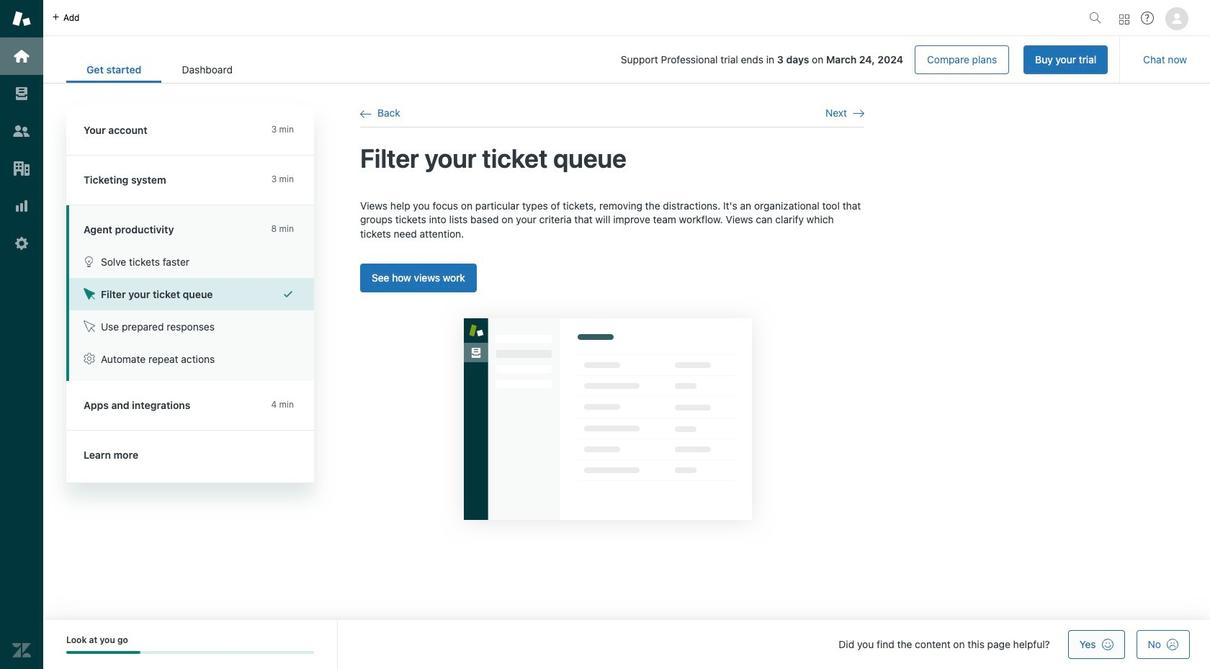 Task type: describe. For each thing, give the bounding box(es) containing it.
zendesk image
[[12, 641, 31, 660]]

reporting image
[[12, 197, 31, 215]]

main element
[[0, 0, 43, 669]]

get started image
[[12, 47, 31, 66]]

views image
[[12, 84, 31, 103]]

admin image
[[12, 234, 31, 253]]

organizations image
[[12, 159, 31, 178]]



Task type: locate. For each thing, give the bounding box(es) containing it.
tab
[[162, 56, 253, 83]]

zendesk products image
[[1119, 14, 1129, 24]]

zendesk support image
[[12, 9, 31, 28]]

indicates location of where to select views. image
[[442, 296, 774, 543]]

tab list
[[66, 56, 253, 83]]

get help image
[[1141, 12, 1154, 24]]

heading
[[66, 106, 314, 156]]

progress bar
[[66, 651, 314, 654]]

March 24, 2024 text field
[[826, 53, 903, 66]]

customers image
[[12, 122, 31, 140]]



Task type: vqa. For each thing, say whether or not it's contained in the screenshot.
Close image
no



